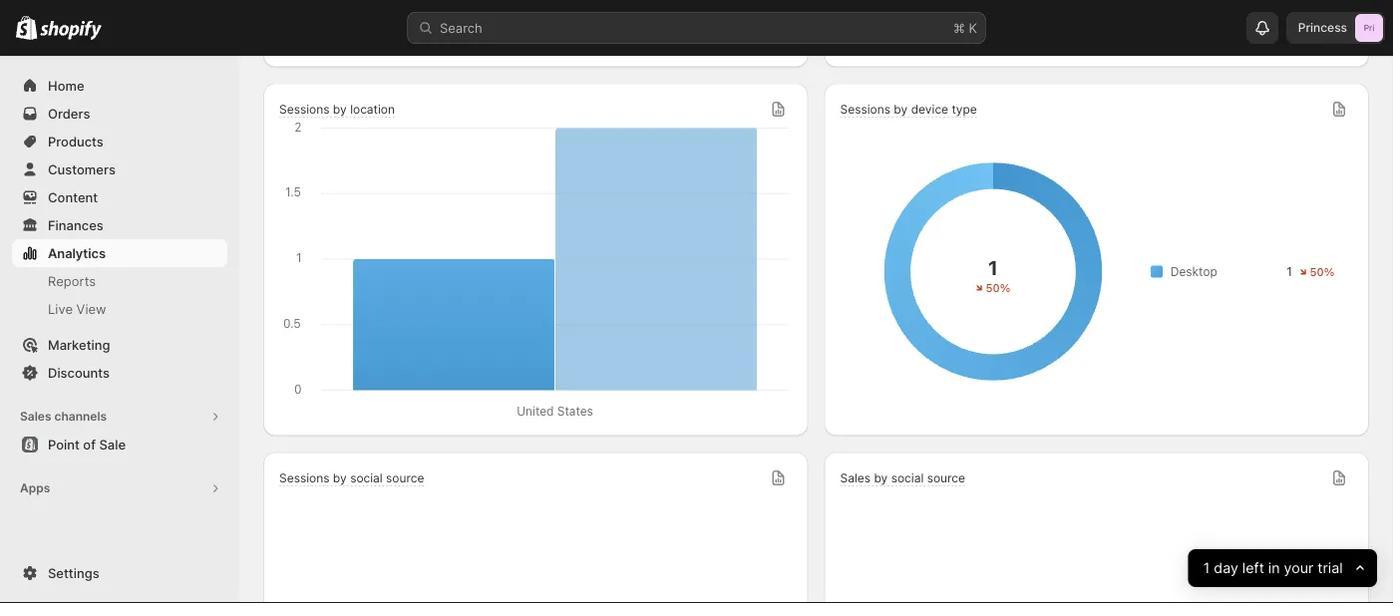 Task type: locate. For each thing, give the bounding box(es) containing it.
social inside sessions by social source dropdown button
[[350, 471, 383, 486]]

sales by social source button
[[841, 471, 966, 488]]

day
[[1215, 560, 1239, 577]]

1 day left in your trial
[[1204, 560, 1344, 577]]

in
[[1269, 560, 1281, 577]]

home
[[48, 78, 84, 93]]

view
[[76, 301, 106, 317]]

products
[[48, 134, 104, 149]]

1 horizontal spatial sales
[[841, 471, 871, 486]]

by for sales by social source
[[874, 471, 888, 486]]

sales
[[20, 410, 51, 424], [841, 471, 871, 486]]

1 left decrease of 50% icon
[[1287, 265, 1293, 279]]

analytics link
[[12, 239, 228, 267]]

content link
[[12, 184, 228, 212]]

1 vertical spatial sales
[[841, 471, 871, 486]]

apps
[[20, 481, 50, 496]]

1 source from the left
[[386, 471, 425, 486]]

1 left the day in the right of the page
[[1204, 560, 1211, 577]]

social
[[350, 471, 383, 486], [892, 471, 924, 486]]

sessions
[[279, 102, 330, 117], [841, 102, 891, 117], [279, 471, 330, 486]]

first
[[611, 32, 636, 46]]

source
[[386, 471, 425, 486], [928, 471, 966, 486]]

finances
[[48, 218, 104, 233]]

sales channels button
[[12, 403, 228, 431]]

sales channels
[[20, 410, 107, 424]]

left
[[1243, 560, 1265, 577]]

0 horizontal spatial sales
[[20, 410, 51, 424]]

apps button
[[12, 475, 228, 503]]

point of sale button
[[0, 431, 239, 459]]

first time button
[[584, 27, 680, 51]]

sessions by location
[[279, 102, 395, 117]]

discounts
[[48, 365, 110, 381]]

by inside sessions by device type dropdown button
[[894, 102, 908, 117]]

search
[[440, 20, 483, 35]]

1 horizontal spatial 1
[[1287, 265, 1293, 279]]

analytics
[[48, 245, 106, 261]]

sessions by social source
[[279, 471, 425, 486]]

by inside sessions by location dropdown button
[[333, 102, 347, 117]]

by inside sales by social source dropdown button
[[874, 471, 888, 486]]

1 social from the left
[[350, 471, 383, 486]]

sessions inside button
[[279, 471, 330, 486]]

0 horizontal spatial social
[[350, 471, 383, 486]]

sessions for sessions by device type
[[841, 102, 891, 117]]

of
[[83, 437, 96, 453]]

2 source from the left
[[928, 471, 966, 486]]

sessions for sessions by location
[[279, 102, 330, 117]]

2 social from the left
[[892, 471, 924, 486]]

list
[[283, 27, 789, 51]]

products link
[[12, 128, 228, 156]]

1 for 1
[[1287, 265, 1293, 279]]

by for sessions by social source
[[333, 471, 347, 486]]

decrease of 50% image
[[977, 280, 1011, 296]]

content
[[48, 190, 98, 205]]

sessions by device type
[[841, 102, 978, 117]]

orders
[[48, 106, 90, 121]]

sales inside dropdown button
[[841, 471, 871, 486]]

0 vertical spatial 1
[[1287, 265, 1293, 279]]

reports
[[48, 273, 96, 289]]

by inside sessions by social source dropdown button
[[333, 471, 347, 486]]

1 inside 1 day left in your trial dropdown button
[[1204, 560, 1211, 577]]

1 horizontal spatial social
[[892, 471, 924, 486]]

0 vertical spatial sales
[[20, 410, 51, 424]]

social inside sales by social source dropdown button
[[892, 471, 924, 486]]

1
[[1287, 265, 1293, 279], [1204, 560, 1211, 577]]

1 horizontal spatial source
[[928, 471, 966, 486]]

1 vertical spatial 1
[[1204, 560, 1211, 577]]

0 horizontal spatial 1
[[1204, 560, 1211, 577]]

by
[[333, 102, 347, 117], [894, 102, 908, 117], [333, 471, 347, 486], [874, 471, 888, 486]]

0 horizontal spatial source
[[386, 471, 425, 486]]

finances link
[[12, 212, 228, 239]]

settings
[[48, 566, 99, 581]]



Task type: describe. For each thing, give the bounding box(es) containing it.
source for sales by social source
[[928, 471, 966, 486]]

channels
[[54, 410, 107, 424]]

shopify image
[[16, 16, 37, 40]]

marketing
[[48, 337, 110, 353]]

source for sessions by social source
[[386, 471, 425, 486]]

live view link
[[12, 295, 228, 323]]

1 day left in your trial button
[[1189, 550, 1378, 588]]

device
[[912, 102, 949, 117]]

sessions by social source button
[[279, 471, 425, 488]]

princess image
[[1356, 14, 1384, 42]]

time
[[640, 32, 664, 46]]

point of sale link
[[12, 431, 228, 459]]

orders link
[[12, 100, 228, 128]]

home link
[[12, 72, 228, 100]]

by for sessions by device type
[[894, 102, 908, 117]]

point
[[48, 437, 80, 453]]

decrease of 50% image
[[1301, 264, 1335, 280]]

point of sale
[[48, 437, 126, 453]]

type
[[952, 102, 978, 117]]

shopify image
[[40, 20, 102, 40]]

by for sessions by location
[[333, 102, 347, 117]]

sessions by location button
[[279, 102, 395, 119]]

first time
[[611, 32, 664, 46]]

discounts link
[[12, 359, 228, 387]]

social for sales
[[892, 471, 924, 486]]

sales by social source button
[[825, 453, 1370, 604]]

returning
[[718, 32, 773, 46]]

location
[[350, 102, 395, 117]]

sessions by social source button
[[263, 453, 809, 604]]

customers
[[48, 162, 116, 177]]

trial
[[1319, 560, 1344, 577]]

sales for sales channels
[[20, 410, 51, 424]]

sale
[[99, 437, 126, 453]]

live
[[48, 301, 73, 317]]

⌘
[[954, 20, 966, 35]]

1 for 1 day left in your trial
[[1204, 560, 1211, 577]]

reports link
[[12, 267, 228, 295]]

sales for sales by social source
[[841, 471, 871, 486]]

your
[[1285, 560, 1315, 577]]

social for sessions
[[350, 471, 383, 486]]

list containing first time
[[283, 27, 789, 51]]

sessions for sessions by social source
[[279, 471, 330, 486]]

returning button
[[690, 27, 789, 51]]

marketing link
[[12, 331, 228, 359]]

settings link
[[12, 560, 228, 588]]

sales by social source
[[841, 471, 966, 486]]

k
[[969, 20, 978, 35]]

customers link
[[12, 156, 228, 184]]

princess
[[1299, 20, 1348, 35]]

live view
[[48, 301, 106, 317]]

⌘ k
[[954, 20, 978, 35]]

sessions by device type button
[[841, 102, 978, 119]]

desktop
[[1171, 265, 1218, 279]]



Task type: vqa. For each thing, say whether or not it's contained in the screenshot.
Analytics
yes



